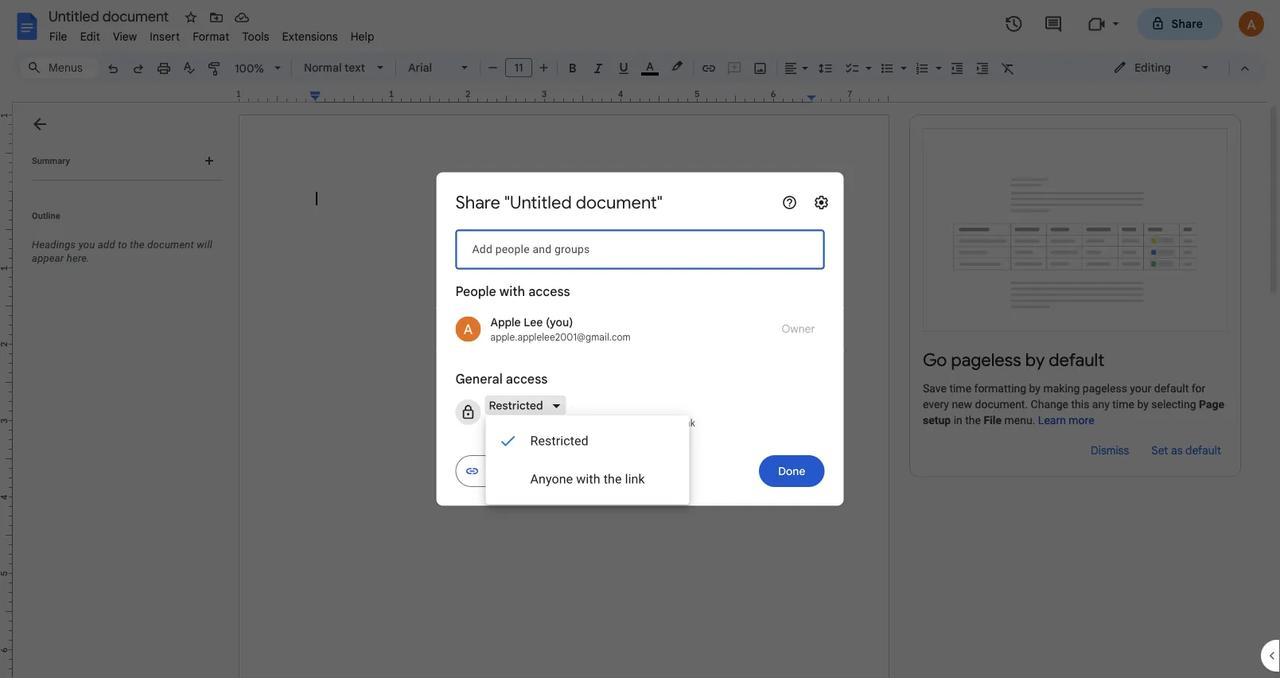 Task type: describe. For each thing, give the bounding box(es) containing it.
more
[[1069, 414, 1095, 427]]

formatting
[[975, 382, 1027, 395]]

2 vertical spatial by
[[1138, 398, 1149, 411]]

document.
[[975, 398, 1028, 411]]

dismiss button
[[1085, 438, 1136, 464]]

in the file menu. learn more
[[951, 414, 1095, 427]]

in
[[954, 414, 963, 427]]

document with wide table extending beyond text width image
[[923, 128, 1228, 332]]

0 vertical spatial default
[[1049, 349, 1105, 371]]

pageless inside save time formatting by making pageless your default for every new document. change this any time by selecting
[[1083, 382, 1128, 395]]

go pageless by default application
[[0, 0, 1280, 678]]

go
[[923, 349, 947, 371]]

right margin image
[[808, 90, 888, 102]]

go pageless by default list
[[910, 115, 1242, 477]]

save
[[923, 382, 947, 395]]

left margin image
[[240, 90, 320, 102]]

your
[[1130, 382, 1152, 395]]

this
[[1072, 398, 1090, 411]]

change
[[1031, 398, 1069, 411]]

default inside save time formatting by making pageless your default for every new document. change this any time by selecting
[[1155, 382, 1189, 395]]

menu bar inside menu bar banner
[[43, 21, 381, 47]]

menu.
[[1005, 414, 1036, 427]]

default inside "button"
[[1186, 444, 1222, 458]]

set
[[1152, 444, 1169, 458]]

as
[[1171, 444, 1183, 458]]

top margin image
[[0, 115, 12, 196]]



Task type: vqa. For each thing, say whether or not it's contained in the screenshot.
"menu."
yes



Task type: locate. For each thing, give the bounding box(es) containing it.
for
[[1192, 382, 1206, 395]]

file
[[984, 414, 1002, 427]]

main toolbar
[[99, 0, 1021, 415]]

1 vertical spatial time
[[1113, 398, 1135, 411]]

time up new
[[950, 382, 972, 395]]

the
[[966, 414, 981, 427]]

by up 'change' in the right bottom of the page
[[1029, 382, 1041, 395]]

default up making
[[1049, 349, 1105, 371]]

0 vertical spatial time
[[950, 382, 972, 395]]

0 vertical spatial pageless
[[951, 349, 1021, 371]]

page
[[1199, 398, 1225, 411]]

time
[[950, 382, 972, 395], [1113, 398, 1135, 411]]

menu bar
[[43, 21, 381, 47]]

page setup
[[923, 398, 1225, 427]]

menu bar banner
[[0, 0, 1280, 678]]

default right as
[[1186, 444, 1222, 458]]

pageless up formatting
[[951, 349, 1021, 371]]

set as default
[[1152, 444, 1222, 458]]

go pageless by default
[[923, 349, 1105, 371]]

1 horizontal spatial pageless
[[1083, 382, 1128, 395]]

default up selecting
[[1155, 382, 1189, 395]]

any
[[1093, 398, 1110, 411]]

Menus field
[[20, 57, 99, 79]]

new
[[952, 398, 973, 411]]

1 horizontal spatial time
[[1113, 398, 1135, 411]]

1 vertical spatial by
[[1029, 382, 1041, 395]]

default
[[1049, 349, 1105, 371], [1155, 382, 1189, 395], [1186, 444, 1222, 458]]

Rename text field
[[43, 6, 178, 25]]

time right any
[[1113, 398, 1135, 411]]

by up making
[[1026, 349, 1045, 371]]

Star checkbox
[[180, 6, 202, 29]]

selecting
[[1152, 398, 1197, 411]]

by down your
[[1138, 398, 1149, 411]]

learn
[[1038, 414, 1066, 427]]

setup
[[923, 414, 951, 427]]

pageless up any
[[1083, 382, 1128, 395]]

1 vertical spatial pageless
[[1083, 382, 1128, 395]]

share. private to only me. image
[[1151, 16, 1166, 31]]

dismiss
[[1091, 444, 1130, 458]]

pageless
[[951, 349, 1021, 371], [1083, 382, 1128, 395]]

every
[[923, 398, 949, 411]]

making
[[1044, 382, 1080, 395]]

by
[[1026, 349, 1045, 371], [1029, 382, 1041, 395], [1138, 398, 1149, 411]]

0 vertical spatial by
[[1026, 349, 1045, 371]]

set as default button
[[1145, 438, 1228, 464]]

0 horizontal spatial time
[[950, 382, 972, 395]]

save time formatting by making pageless your default for every new document. change this any time by selecting
[[923, 382, 1206, 411]]

0 horizontal spatial pageless
[[951, 349, 1021, 371]]

1 vertical spatial default
[[1155, 382, 1189, 395]]

2 vertical spatial default
[[1186, 444, 1222, 458]]

learn more link
[[1038, 414, 1095, 427]]



